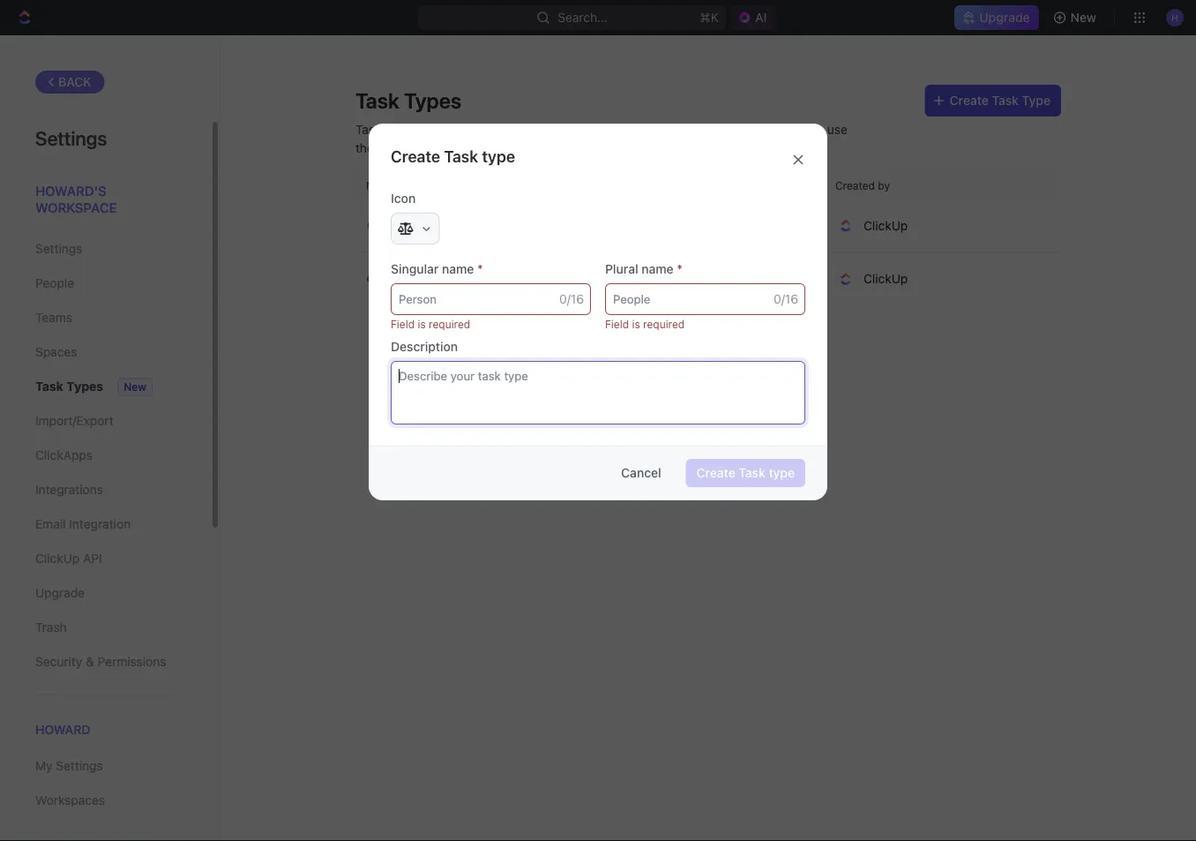 Task type: locate. For each thing, give the bounding box(es) containing it.
import/export
[[35, 414, 114, 428]]

howard's workspace
[[35, 183, 117, 215]]

1 horizontal spatial tasks
[[778, 122, 810, 136]]

1 required from the left
[[429, 318, 471, 330]]

1 horizontal spatial upgrade link
[[955, 5, 1040, 30]]

settings up people
[[35, 241, 82, 256]]

field is required for singular
[[391, 318, 471, 330]]

0 vertical spatial for
[[464, 122, 480, 136]]

permissions
[[98, 655, 166, 669]]

required for plural
[[644, 318, 685, 330]]

2 * from the left
[[677, 262, 683, 276]]

is down "plural name *"
[[632, 318, 641, 330]]

1 vertical spatial for
[[388, 140, 404, 155]]

plural
[[606, 262, 639, 276]]

0 horizontal spatial upgrade
[[35, 586, 85, 600]]

1 * from the left
[[478, 262, 483, 276]]

singular name *
[[391, 262, 483, 276]]

1 horizontal spatial create task type
[[697, 466, 795, 480]]

0 horizontal spatial 0/16
[[560, 292, 584, 306]]

my settings link
[[35, 751, 176, 781]]

2 field is required from the left
[[606, 318, 685, 330]]

1 horizontal spatial name
[[642, 262, 674, 276]]

anything
[[483, 122, 532, 136]]

settings element
[[0, 35, 221, 841]]

*
[[478, 262, 483, 276], [677, 262, 683, 276]]

types
[[404, 88, 462, 113], [67, 379, 103, 394]]

upgrade link up trash link
[[35, 578, 176, 608]]

1 field is required from the left
[[391, 318, 471, 330]]

create task type inside create task type button
[[697, 466, 795, 480]]

0 vertical spatial upgrade link
[[955, 5, 1040, 30]]

field for plural name
[[606, 318, 629, 330]]

milestone
[[395, 271, 451, 286]]

things
[[407, 140, 443, 155]]

required
[[429, 318, 471, 330], [644, 318, 685, 330]]

2 field from the left
[[606, 318, 629, 330]]

in
[[535, 122, 545, 136]]

0 horizontal spatial *
[[478, 262, 483, 276]]

trash
[[35, 620, 67, 635]]

0 vertical spatial create task type
[[391, 147, 516, 166]]

1 horizontal spatial field
[[606, 318, 629, 330]]

1 vertical spatial settings
[[35, 241, 82, 256]]

settings
[[35, 126, 107, 149], [35, 241, 82, 256], [56, 759, 103, 773]]

0 horizontal spatial create
[[391, 147, 441, 166]]

0/16 for plural name *
[[774, 292, 799, 306]]

back
[[58, 75, 92, 89]]

email integration
[[35, 517, 131, 531]]

1 horizontal spatial upgrade
[[980, 10, 1031, 25]]

1 vertical spatial new
[[124, 381, 146, 393]]

1 vertical spatial upgrade link
[[35, 578, 176, 608]]

api
[[83, 551, 102, 566]]

for up epics,
[[464, 122, 480, 136]]

1 field from the left
[[391, 318, 415, 330]]

1 vertical spatial clickup
[[864, 271, 909, 286]]

* up people field
[[677, 262, 683, 276]]

clickapps link
[[35, 440, 176, 470]]

my
[[35, 759, 53, 773]]

integration
[[69, 517, 131, 531]]

create task type
[[391, 147, 516, 166], [697, 466, 795, 480]]

1 vertical spatial create
[[391, 147, 441, 166]]

0 horizontal spatial tasks
[[356, 122, 388, 136]]

field for singular name
[[391, 318, 415, 330]]

Person field
[[391, 283, 591, 315]]

create
[[950, 93, 989, 108], [391, 147, 441, 166], [697, 466, 736, 480]]

name right singular
[[442, 262, 474, 276]]

icon
[[391, 191, 416, 206]]

1 0/16 from the left
[[560, 292, 584, 306]]

1on1s.
[[674, 140, 709, 155]]

security & permissions
[[35, 655, 166, 669]]

name
[[442, 262, 474, 276], [642, 262, 674, 276]]

2 name from the left
[[642, 262, 674, 276]]

settings up howard's
[[35, 126, 107, 149]]

create right cancel
[[697, 466, 736, 480]]

1 vertical spatial type
[[769, 466, 795, 480]]

0 horizontal spatial upgrade link
[[35, 578, 176, 608]]

clickup
[[864, 218, 909, 233], [864, 271, 909, 286], [35, 551, 80, 566]]

(default)
[[425, 220, 467, 232]]

1 horizontal spatial *
[[677, 262, 683, 276]]

task types up can
[[356, 88, 462, 113]]

spaces link
[[35, 337, 176, 367]]

import/export link
[[35, 406, 176, 436]]

new
[[1071, 10, 1097, 25], [124, 381, 146, 393]]

2 tasks from the left
[[778, 122, 810, 136]]

clickup inside "clickup api" link
[[35, 551, 80, 566]]

1 vertical spatial types
[[67, 379, 103, 394]]

0 vertical spatial settings
[[35, 126, 107, 149]]

is up description
[[418, 318, 426, 330]]

1 horizontal spatial is
[[632, 318, 641, 330]]

1 horizontal spatial required
[[644, 318, 685, 330]]

task (default)
[[395, 218, 467, 232]]

1 horizontal spatial field is required
[[606, 318, 685, 330]]

for
[[464, 122, 480, 136], [388, 140, 404, 155]]

field is required up description
[[391, 318, 471, 330]]

0 horizontal spatial field is required
[[391, 318, 471, 330]]

upgrade down clickup api
[[35, 586, 85, 600]]

1 is from the left
[[418, 318, 426, 330]]

0 horizontal spatial required
[[429, 318, 471, 330]]

settings right my
[[56, 759, 103, 773]]

0 vertical spatial upgrade
[[980, 10, 1031, 25]]

tasks left to
[[778, 122, 810, 136]]

1 horizontal spatial task types
[[356, 88, 462, 113]]

1 horizontal spatial for
[[464, 122, 480, 136]]

field
[[391, 318, 415, 330], [606, 318, 629, 330]]

1 horizontal spatial new
[[1071, 10, 1097, 25]]

task types
[[356, 88, 462, 113], [35, 379, 103, 394]]

0 horizontal spatial is
[[418, 318, 426, 330]]

required for singular
[[429, 318, 471, 330]]

0 horizontal spatial name
[[442, 262, 474, 276]]

required up description
[[429, 318, 471, 330]]

1 vertical spatial upgrade
[[35, 586, 85, 600]]

0 horizontal spatial task types
[[35, 379, 103, 394]]

&
[[86, 655, 94, 669]]

types up import/export
[[67, 379, 103, 394]]

email
[[35, 517, 66, 531]]

type
[[1023, 93, 1051, 108]]

created by
[[836, 179, 891, 192]]

0 horizontal spatial types
[[67, 379, 103, 394]]

upgrade left new button
[[980, 10, 1031, 25]]

1 horizontal spatial types
[[404, 88, 462, 113]]

to
[[813, 122, 825, 136]]

field down plural
[[606, 318, 629, 330]]

types inside settings element
[[67, 379, 103, 394]]

1 vertical spatial create task type
[[697, 466, 795, 480]]

name for plural
[[642, 262, 674, 276]]

upgrade
[[980, 10, 1031, 25], [35, 586, 85, 600]]

0 horizontal spatial type
[[482, 147, 516, 166]]

clickup.
[[549, 122, 597, 136]]

clickup api link
[[35, 544, 176, 574]]

type
[[482, 147, 516, 166], [769, 466, 795, 480]]

2 vertical spatial create
[[697, 466, 736, 480]]

1 name from the left
[[442, 262, 474, 276]]

workspaces link
[[35, 786, 176, 816]]

integrations
[[35, 482, 103, 497]]

task types up import/export
[[35, 379, 103, 394]]

field up description
[[391, 318, 415, 330]]

tasks up 'them'
[[356, 122, 388, 136]]

used
[[433, 122, 461, 136]]

field is required down "plural name *"
[[606, 318, 685, 330]]

can
[[391, 122, 412, 136]]

2 0/16 from the left
[[774, 292, 799, 306]]

my settings
[[35, 759, 103, 773]]

1 horizontal spatial type
[[769, 466, 795, 480]]

2 required from the left
[[644, 318, 685, 330]]

for down can
[[388, 140, 404, 155]]

upgrade link left new button
[[955, 5, 1040, 30]]

2 vertical spatial clickup
[[35, 551, 80, 566]]

name for singular
[[442, 262, 474, 276]]

0 horizontal spatial new
[[124, 381, 146, 393]]

0 vertical spatial types
[[404, 88, 462, 113]]

trash link
[[35, 613, 176, 643]]

tasks
[[356, 122, 388, 136], [778, 122, 810, 136]]

is
[[418, 318, 426, 330], [632, 318, 641, 330]]

1 vertical spatial task types
[[35, 379, 103, 394]]

create down be
[[391, 147, 441, 166]]

* up person 'field'
[[478, 262, 483, 276]]

required down people field
[[644, 318, 685, 330]]

be
[[415, 122, 429, 136]]

0 vertical spatial new
[[1071, 10, 1097, 25]]

is for singular
[[418, 318, 426, 330]]

create left type
[[950, 93, 989, 108]]

1 horizontal spatial 0/16
[[774, 292, 799, 306]]

task
[[356, 88, 400, 113], [993, 93, 1019, 108], [444, 147, 479, 166], [395, 218, 421, 232], [35, 379, 64, 394], [739, 466, 766, 480]]

0 horizontal spatial field
[[391, 318, 415, 330]]

2 is from the left
[[632, 318, 641, 330]]

0 vertical spatial type
[[482, 147, 516, 166]]

upgrade link
[[955, 5, 1040, 30], [35, 578, 176, 608]]

clickup for milestone
[[864, 271, 909, 286]]

cancel
[[622, 466, 662, 480]]

0 vertical spatial clickup
[[864, 218, 909, 233]]

create task type button
[[686, 459, 806, 487]]

name right plural
[[642, 262, 674, 276]]

workspaces
[[35, 793, 105, 808]]

types up be
[[404, 88, 462, 113]]

2 horizontal spatial create
[[950, 93, 989, 108]]

0 horizontal spatial for
[[388, 140, 404, 155]]



Task type: vqa. For each thing, say whether or not it's contained in the screenshot.
second Status dropdown button from the top
no



Task type: describe. For each thing, give the bounding box(es) containing it.
new inside settings element
[[124, 381, 146, 393]]

customize
[[600, 122, 660, 136]]

0 vertical spatial create
[[950, 93, 989, 108]]

teams
[[35, 310, 72, 325]]

security & permissions link
[[35, 647, 176, 677]]

Describe your task type text field
[[391, 361, 806, 425]]

email integration link
[[35, 509, 176, 539]]

create task type
[[950, 93, 1051, 108]]

0 vertical spatial task types
[[356, 88, 462, 113]]

* for plural name *
[[677, 262, 683, 276]]

search...
[[558, 10, 608, 25]]

field is required for plural
[[606, 318, 685, 330]]

0/16 for singular name *
[[560, 292, 584, 306]]

epics,
[[468, 140, 503, 155]]

tasks can be used for anything in clickup. customize names and icons of tasks to use them for things like epics, customers, people, invoices, 1on1s.
[[356, 122, 848, 155]]

back link
[[35, 71, 105, 94]]

People field
[[606, 283, 806, 315]]

customers,
[[506, 140, 571, 155]]

use
[[828, 122, 848, 136]]

and
[[705, 122, 726, 136]]

clickapps
[[35, 448, 93, 463]]

1 tasks from the left
[[356, 122, 388, 136]]

cancel button
[[611, 459, 672, 487]]

howard's
[[35, 183, 106, 198]]

spaces
[[35, 345, 77, 359]]

workspace
[[35, 200, 117, 215]]

invoices,
[[620, 140, 670, 155]]

like
[[446, 140, 465, 155]]

new button
[[1047, 4, 1108, 32]]

by
[[879, 179, 891, 192]]

of
[[763, 122, 774, 136]]

names
[[664, 122, 701, 136]]

created
[[836, 179, 876, 192]]

⌘k
[[700, 10, 719, 25]]

type inside button
[[769, 466, 795, 480]]

create task type button
[[926, 85, 1062, 117]]

singular
[[391, 262, 439, 276]]

clickup for task
[[864, 218, 909, 233]]

icons
[[729, 122, 759, 136]]

integrations link
[[35, 475, 176, 505]]

teams link
[[35, 303, 176, 333]]

description
[[391, 339, 458, 354]]

name
[[366, 179, 395, 192]]

them
[[356, 140, 385, 155]]

people link
[[35, 268, 176, 298]]

1 horizontal spatial create
[[697, 466, 736, 480]]

task types inside settings element
[[35, 379, 103, 394]]

people
[[35, 276, 74, 290]]

upgrade inside settings element
[[35, 586, 85, 600]]

scale balanced image
[[398, 222, 414, 235]]

security
[[35, 655, 82, 669]]

howard
[[35, 723, 91, 737]]

2 vertical spatial settings
[[56, 759, 103, 773]]

is for plural
[[632, 318, 641, 330]]

settings link
[[35, 234, 176, 264]]

clickup api
[[35, 551, 102, 566]]

plural name *
[[606, 262, 683, 276]]

people,
[[575, 140, 617, 155]]

* for singular name *
[[478, 262, 483, 276]]

task inside settings element
[[35, 379, 64, 394]]

0 horizontal spatial create task type
[[391, 147, 516, 166]]

new inside button
[[1071, 10, 1097, 25]]



